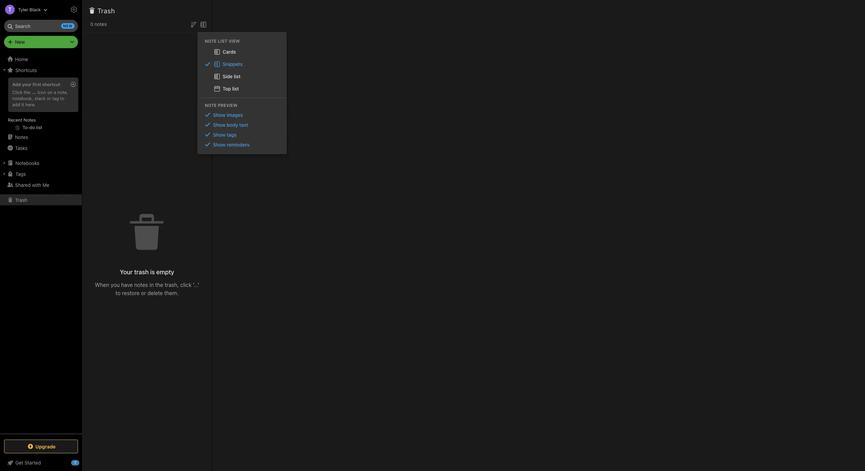 Task type: describe. For each thing, give the bounding box(es) containing it.
is
[[150, 269, 155, 276]]

1 vertical spatial trash
[[15, 197, 27, 203]]

0
[[90, 21, 93, 27]]

Sort options field
[[189, 20, 198, 29]]

snippets
[[223, 61, 243, 67]]

it
[[21, 102, 24, 107]]

the inside when you have notes in the trash, click '...' to restore or delete them.
[[155, 282, 163, 288]]

show for show reminders
[[213, 142, 225, 148]]

show tags link
[[198, 130, 286, 140]]

show for show body text
[[213, 122, 225, 128]]

'...'
[[193, 282, 199, 288]]

a
[[54, 90, 56, 95]]

notebook,
[[12, 96, 33, 101]]

to inside when you have notes in the trash, click '...' to restore or delete them.
[[116, 290, 121, 296]]

when you have notes in the trash, click '...' to restore or delete them.
[[95, 282, 199, 296]]

shared
[[15, 182, 31, 188]]

shortcuts button
[[0, 65, 82, 76]]

1 vertical spatial notes
[[15, 134, 28, 140]]

click
[[12, 90, 22, 95]]

your
[[120, 269, 133, 276]]

Help and Learning task checklist field
[[0, 458, 82, 469]]

add
[[12, 102, 20, 107]]

in
[[149, 282, 154, 288]]

have
[[121, 282, 133, 288]]

your trash is empty
[[120, 269, 174, 276]]

notes inside when you have notes in the trash, click '...' to restore or delete them.
[[134, 282, 148, 288]]

side
[[223, 73, 233, 79]]

note list view
[[205, 39, 240, 44]]

or inside icon on a note, notebook, stack or tag to add it here.
[[47, 96, 51, 101]]

first
[[33, 82, 41, 87]]

shared with me
[[15, 182, 49, 188]]

new search field
[[9, 20, 75, 32]]

note preview
[[205, 103, 237, 108]]

tags
[[227, 132, 237, 138]]

7
[[74, 461, 76, 465]]

tag
[[52, 96, 59, 101]]

top list link
[[198, 83, 286, 95]]

when
[[95, 282, 109, 288]]

home
[[15, 56, 28, 62]]

upgrade
[[35, 444, 56, 450]]

top list
[[223, 86, 239, 92]]

preview
[[218, 103, 237, 108]]

shortcuts
[[15, 67, 37, 73]]

show reminders link
[[198, 140, 286, 150]]

list
[[218, 39, 227, 44]]

show reminders
[[213, 142, 250, 148]]

group containing add your first shortcut
[[0, 76, 82, 134]]

click the ...
[[12, 90, 36, 95]]

shared with me link
[[0, 180, 82, 190]]

list for top list
[[232, 86, 239, 92]]

restore
[[122, 290, 139, 296]]

with
[[32, 182, 41, 188]]

tasks button
[[0, 143, 82, 154]]

0 horizontal spatial notes
[[95, 21, 107, 27]]

dropdown list menu containing show images
[[198, 110, 286, 150]]

or inside when you have notes in the trash, click '...' to restore or delete them.
[[141, 290, 146, 296]]

notes inside group
[[24, 117, 36, 123]]

side list link
[[198, 70, 286, 83]]

them.
[[164, 290, 178, 296]]

recent
[[8, 117, 22, 123]]

the inside group
[[24, 90, 30, 95]]

tasks
[[15, 145, 27, 151]]

new
[[15, 39, 25, 45]]

new
[[63, 24, 72, 28]]

list for side list
[[234, 73, 241, 79]]

show tags
[[213, 132, 237, 138]]

you
[[111, 282, 120, 288]]

show body text
[[213, 122, 248, 128]]

side list
[[223, 73, 241, 79]]



Task type: locate. For each thing, give the bounding box(es) containing it.
or
[[47, 96, 51, 101], [141, 290, 146, 296]]

1 horizontal spatial to
[[116, 290, 121, 296]]

or down on
[[47, 96, 51, 101]]

shortcut
[[42, 82, 60, 87]]

notes
[[95, 21, 107, 27], [134, 282, 148, 288]]

notebooks
[[15, 160, 39, 166]]

1 note from the top
[[205, 39, 217, 44]]

new button
[[4, 36, 78, 48]]

show down note preview
[[213, 112, 225, 118]]

top
[[223, 86, 231, 92]]

the left ...
[[24, 90, 30, 95]]

1 horizontal spatial the
[[155, 282, 163, 288]]

0 horizontal spatial trash
[[15, 197, 27, 203]]

1 vertical spatial notes
[[134, 282, 148, 288]]

4 show from the top
[[213, 142, 225, 148]]

0 vertical spatial trash
[[97, 7, 115, 15]]

0 horizontal spatial to
[[60, 96, 64, 101]]

icon
[[37, 90, 46, 95]]

snippets link
[[198, 58, 286, 70]]

trash,
[[165, 282, 179, 288]]

tree
[[0, 54, 82, 434]]

0 vertical spatial notes
[[24, 117, 36, 123]]

note left preview
[[205, 103, 217, 108]]

notes link
[[0, 132, 82, 143]]

note for note preview
[[205, 103, 217, 108]]

show body text link
[[198, 120, 286, 130]]

0 vertical spatial list
[[234, 73, 241, 79]]

show up show tags
[[213, 122, 225, 128]]

reminders
[[227, 142, 250, 148]]

0 horizontal spatial the
[[24, 90, 30, 95]]

notes
[[24, 117, 36, 123], [15, 134, 28, 140]]

note window - empty element
[[212, 0, 865, 472]]

2 show from the top
[[213, 122, 225, 128]]

show down show tags
[[213, 142, 225, 148]]

click to collapse image
[[79, 459, 85, 467]]

1 horizontal spatial notes
[[134, 282, 148, 288]]

trash link
[[0, 195, 82, 205]]

icon on a note, notebook, stack or tag to add it here.
[[12, 90, 68, 107]]

images
[[227, 112, 243, 118]]

trash
[[97, 7, 115, 15], [15, 197, 27, 203]]

1 horizontal spatial or
[[141, 290, 146, 296]]

1 dropdown list menu from the top
[[198, 46, 286, 95]]

dropdown list menu containing cards
[[198, 46, 286, 95]]

get started
[[15, 460, 41, 466]]

Account field
[[0, 3, 48, 16]]

tyler
[[18, 7, 28, 12]]

or left delete
[[141, 290, 146, 296]]

0 horizontal spatial or
[[47, 96, 51, 101]]

tags
[[15, 171, 26, 177]]

started
[[25, 460, 41, 466]]

the
[[24, 90, 30, 95], [155, 282, 163, 288]]

add your first shortcut
[[12, 82, 60, 87]]

show images link
[[198, 110, 286, 120]]

me
[[42, 182, 49, 188]]

1 show from the top
[[213, 112, 225, 118]]

show for show images
[[213, 112, 225, 118]]

0 vertical spatial dropdown list menu
[[198, 46, 286, 95]]

recent notes
[[8, 117, 36, 123]]

list
[[234, 73, 241, 79], [232, 86, 239, 92]]

notes right recent
[[24, 117, 36, 123]]

1 vertical spatial note
[[205, 103, 217, 108]]

0 vertical spatial to
[[60, 96, 64, 101]]

trash
[[134, 269, 149, 276]]

cards link
[[198, 46, 286, 58]]

notebooks link
[[0, 158, 82, 169]]

list right top
[[232, 86, 239, 92]]

empty
[[156, 269, 174, 276]]

0 vertical spatial notes
[[95, 21, 107, 27]]

click
[[180, 282, 192, 288]]

View options field
[[198, 20, 208, 29]]

trash down 'shared'
[[15, 197, 27, 203]]

dropdown list menu
[[198, 46, 286, 95], [198, 110, 286, 150]]

...
[[32, 90, 36, 95]]

2 note from the top
[[205, 103, 217, 108]]

show left tags
[[213, 132, 225, 138]]

here.
[[25, 102, 36, 107]]

home link
[[0, 54, 82, 65]]

add
[[12, 82, 21, 87]]

notes right 0 in the left of the page
[[95, 21, 107, 27]]

1 vertical spatial to
[[116, 290, 121, 296]]

tyler black
[[18, 7, 41, 12]]

show
[[213, 112, 225, 118], [213, 122, 225, 128], [213, 132, 225, 138], [213, 142, 225, 148]]

3 show from the top
[[213, 132, 225, 138]]

tree containing home
[[0, 54, 82, 434]]

0 notes
[[90, 21, 107, 27]]

on
[[47, 90, 53, 95]]

the right in
[[155, 282, 163, 288]]

your
[[22, 82, 31, 87]]

1 horizontal spatial trash
[[97, 7, 115, 15]]

trash up 0 notes
[[97, 7, 115, 15]]

note for note list view
[[205, 39, 217, 44]]

cards
[[223, 49, 236, 55]]

0 vertical spatial note
[[205, 39, 217, 44]]

settings image
[[70, 5, 78, 14]]

to down you at the bottom of the page
[[116, 290, 121, 296]]

0 vertical spatial or
[[47, 96, 51, 101]]

upgrade button
[[4, 440, 78, 454]]

notes left in
[[134, 282, 148, 288]]

0 vertical spatial the
[[24, 90, 30, 95]]

text
[[239, 122, 248, 128]]

note left list
[[205, 39, 217, 44]]

tags button
[[0, 169, 82, 180]]

show inside 'link'
[[213, 132, 225, 138]]

black
[[30, 7, 41, 12]]

list right the side
[[234, 73, 241, 79]]

group
[[0, 76, 82, 134]]

expand notebooks image
[[2, 160, 7, 166]]

to down note,
[[60, 96, 64, 101]]

view
[[229, 39, 240, 44]]

get
[[15, 460, 23, 466]]

Search text field
[[9, 20, 73, 32]]

stack
[[34, 96, 46, 101]]

to inside icon on a note, notebook, stack or tag to add it here.
[[60, 96, 64, 101]]

note
[[205, 39, 217, 44], [205, 103, 217, 108]]

show for show tags
[[213, 132, 225, 138]]

notes up tasks
[[15, 134, 28, 140]]

delete
[[147, 290, 163, 296]]

to
[[60, 96, 64, 101], [116, 290, 121, 296]]

2 dropdown list menu from the top
[[198, 110, 286, 150]]

1 vertical spatial the
[[155, 282, 163, 288]]

show images
[[213, 112, 243, 118]]

1 vertical spatial list
[[232, 86, 239, 92]]

note,
[[57, 90, 68, 95]]

1 vertical spatial dropdown list menu
[[198, 110, 286, 150]]

body
[[227, 122, 238, 128]]

1 vertical spatial or
[[141, 290, 146, 296]]

expand tags image
[[2, 171, 7, 177]]



Task type: vqa. For each thing, say whether or not it's contained in the screenshot.
body
yes



